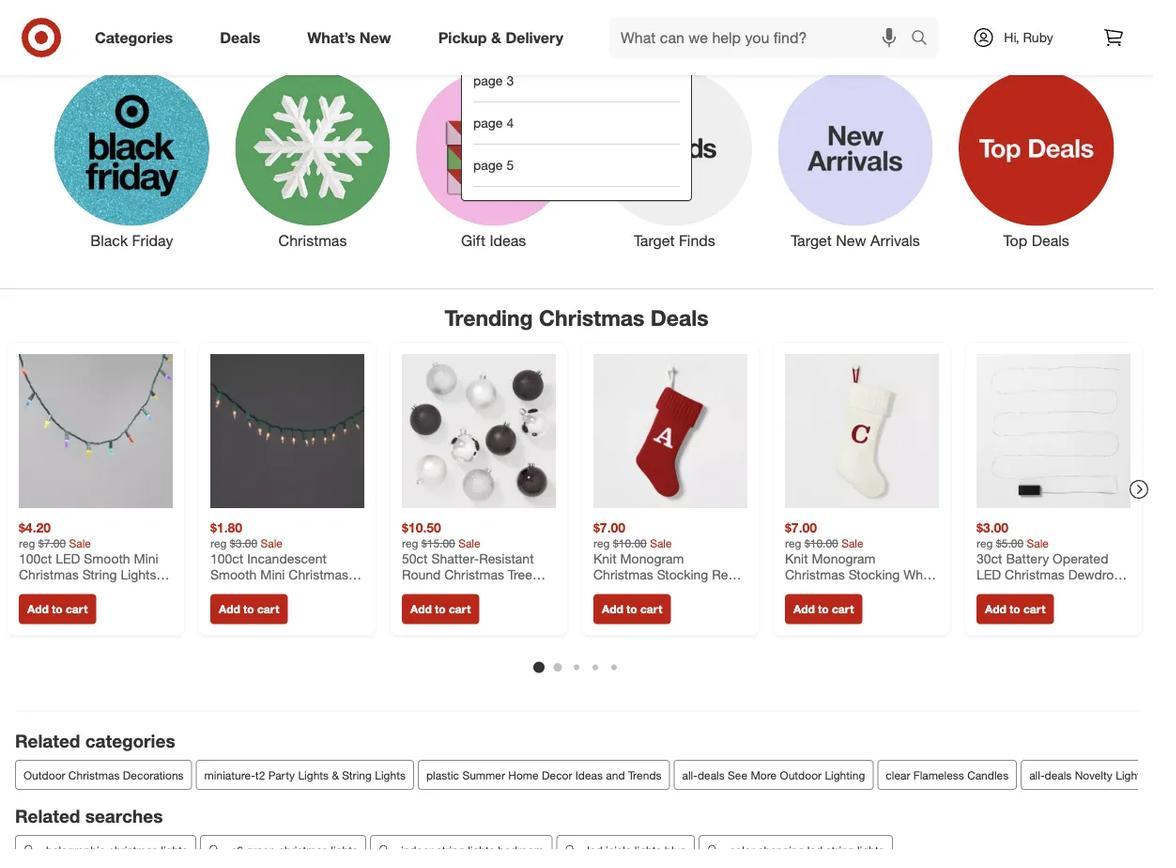 Task type: locate. For each thing, give the bounding box(es) containing it.
0 horizontal spatial ideas
[[490, 231, 527, 250]]

1 vertical spatial &
[[332, 769, 339, 783]]

reg inside $10.50 reg $15.00 sale
[[402, 536, 419, 551]]

page inside page 2 link
[[474, 31, 503, 47]]

add for $1.80
[[219, 603, 240, 617]]

reg for $10.50
[[402, 536, 419, 551]]

ideas
[[490, 231, 527, 250], [576, 769, 603, 783]]

5 sale from the left
[[842, 536, 864, 551]]

3 reg from the left
[[402, 536, 419, 551]]

0 horizontal spatial $3.00
[[230, 536, 258, 551]]

$10.00 inside the "$7.00 reg $10.00 sale knit monogram christmas stocking white - wondershop™"
[[805, 536, 839, 551]]

cart down the $4.20 reg $7.00 sale
[[66, 603, 88, 617]]

page
[[474, 31, 503, 47], [474, 73, 503, 89], [474, 115, 503, 132], [474, 157, 503, 174], [474, 200, 503, 216]]

1 horizontal spatial lighting
[[1117, 769, 1154, 783]]

add to cart down the "$7.00 reg $10.00 sale knit monogram christmas stocking white - wondershop™"
[[794, 603, 854, 617]]

to for $10.50
[[435, 603, 446, 617]]

on
[[696, 20, 728, 54]]

deals left novelty
[[1045, 769, 1072, 783]]

cart down the $5.00
[[1024, 603, 1046, 617]]

plastic summer home decor ideas and trends link
[[418, 761, 670, 791]]

5 page from the top
[[474, 200, 503, 216]]

gift ideas link
[[403, 67, 584, 251]]

page 3 link
[[474, 60, 680, 102]]

knit inside $7.00 reg $10.00 sale knit monogram christmas stocking red - wondershop™
[[594, 551, 617, 567]]

related for related searches
[[15, 806, 80, 828]]

-
[[740, 567, 745, 583], [786, 583, 791, 600]]

$10.00 inside $7.00 reg $10.00 sale knit monogram christmas stocking red - wondershop™
[[613, 536, 647, 551]]

cart for $4.20
[[66, 603, 88, 617]]

$7.00 inside the "$7.00 reg $10.00 sale knit monogram christmas stocking white - wondershop™"
[[786, 520, 818, 536]]

add down "$1.80 reg $3.00 sale"
[[219, 603, 240, 617]]

1 vertical spatial deals
[[1032, 231, 1070, 250]]

new left arrivals
[[837, 231, 867, 250]]

2 lighting from the left
[[1117, 769, 1154, 783]]

3 sale from the left
[[459, 536, 481, 551]]

page left 5 at top
[[474, 157, 503, 174]]

lighting
[[825, 769, 866, 783], [1117, 769, 1154, 783]]

lighting left clear
[[825, 769, 866, 783]]

4 page from the top
[[474, 157, 503, 174]]

reg
[[19, 536, 35, 551], [210, 536, 227, 551], [402, 536, 419, 551], [594, 536, 610, 551], [786, 536, 802, 551], [977, 536, 994, 551]]

cart for $1.80
[[257, 603, 279, 617]]

target for target finds
[[634, 231, 675, 250]]

1 sale from the left
[[69, 536, 91, 551]]

1 page from the top
[[474, 31, 503, 47]]

add to cart down $15.00
[[411, 603, 471, 617]]

page for page 3
[[474, 73, 503, 89]]

$3.00 inside "$1.80 reg $3.00 sale"
[[230, 536, 258, 551]]

6 add to cart button from the left
[[977, 595, 1055, 625]]

outdoor
[[23, 769, 65, 783], [780, 769, 822, 783]]

wondershop™ inside the "$7.00 reg $10.00 sale knit monogram christmas stocking white - wondershop™"
[[794, 583, 876, 600]]

deals down target finds
[[651, 305, 709, 331]]

1 deals from the left
[[698, 769, 725, 783]]

0 vertical spatial deals
[[220, 28, 261, 47]]

page inside page 5 link
[[474, 157, 503, 174]]

1 horizontal spatial monogram
[[812, 551, 876, 567]]

6 cart from the left
[[1024, 603, 1046, 617]]

monogram inside $7.00 reg $10.00 sale knit monogram christmas stocking red - wondershop™
[[621, 551, 684, 567]]

arrivals
[[871, 231, 921, 250]]

1 related from the top
[[15, 731, 80, 753]]

$10.00 for knit monogram christmas stocking red - wondershop™
[[613, 536, 647, 551]]

gift
[[461, 231, 486, 250]]

cart
[[66, 603, 88, 617], [257, 603, 279, 617], [449, 603, 471, 617], [641, 603, 663, 617], [833, 603, 854, 617], [1024, 603, 1046, 617]]

to down "$1.80 reg $3.00 sale"
[[243, 603, 254, 617]]

to down the $4.20 reg $7.00 sale
[[52, 603, 63, 617]]

1 all- from the left
[[683, 769, 698, 783]]

3
[[507, 73, 514, 89]]

christmas inside $7.00 reg $10.00 sale knit monogram christmas stocking red - wondershop™
[[594, 567, 654, 583]]

outdoor christmas decorations
[[23, 769, 184, 783]]

lighting right novelty
[[1117, 769, 1154, 783]]

stocking left 'red' on the bottom right of the page
[[657, 567, 709, 583]]

1 horizontal spatial new
[[837, 231, 867, 250]]

deals for see
[[698, 769, 725, 783]]

add to cart down the $5.00
[[986, 603, 1046, 617]]

page inside page 4 link
[[474, 115, 503, 132]]

3 page from the top
[[474, 115, 503, 132]]

deals inside deals link
[[220, 28, 261, 47]]

to for $1.80
[[243, 603, 254, 617]]

0 vertical spatial related
[[15, 731, 80, 753]]

2
[[507, 31, 514, 47]]

target for target new arrivals
[[791, 231, 832, 250]]

1 horizontal spatial all-
[[1030, 769, 1045, 783]]

page 5 link
[[474, 144, 680, 187]]

add to cart down the $4.20 reg $7.00 sale
[[27, 603, 88, 617]]

4 add to cart from the left
[[602, 603, 663, 617]]

what's
[[524, 20, 608, 54]]

2 add to cart button from the left
[[210, 595, 288, 625]]

page left 2
[[474, 31, 503, 47]]

all-deals see more outdoor lighting link
[[674, 761, 874, 791]]

1 knit from the left
[[594, 551, 617, 567]]

3 add to cart button from the left
[[402, 595, 480, 625]]

1 add from the left
[[27, 603, 49, 617]]

1 lighting from the left
[[825, 769, 866, 783]]

&
[[491, 28, 502, 47], [332, 769, 339, 783]]

reg inside "$1.80 reg $3.00 sale"
[[210, 536, 227, 551]]

3 add to cart from the left
[[411, 603, 471, 617]]

0 horizontal spatial stocking
[[657, 567, 709, 583]]

1 horizontal spatial lights
[[375, 769, 406, 783]]

1 horizontal spatial stocking
[[849, 567, 901, 583]]

sale inside the $4.20 reg $7.00 sale
[[69, 536, 91, 551]]

0 horizontal spatial &
[[332, 769, 339, 783]]

all-
[[683, 769, 698, 783], [1030, 769, 1045, 783]]

explore
[[311, 20, 409, 54]]

3 to from the left
[[435, 603, 446, 617]]

1 horizontal spatial ideas
[[576, 769, 603, 783]]

add to cart button
[[19, 595, 96, 625], [210, 595, 288, 625], [402, 595, 480, 625], [594, 595, 671, 625], [786, 595, 863, 625], [977, 595, 1055, 625]]

1 horizontal spatial outdoor
[[780, 769, 822, 783]]

2 page from the top
[[474, 73, 503, 89]]

add to cart down "$1.80 reg $3.00 sale"
[[219, 603, 279, 617]]

$7.00 inside $7.00 reg $10.00 sale knit monogram christmas stocking red - wondershop™
[[594, 520, 626, 536]]

$1.80
[[210, 520, 243, 536]]

page 6
[[474, 200, 514, 216]]

2 sale from the left
[[261, 536, 283, 551]]

sale for $3.00
[[1027, 536, 1050, 551]]

6 add from the left
[[986, 603, 1007, 617]]

0 horizontal spatial all-
[[683, 769, 698, 783]]

& left string
[[332, 769, 339, 783]]

what's
[[308, 28, 356, 47]]

0 horizontal spatial outdoor
[[23, 769, 65, 783]]

2 reg from the left
[[210, 536, 227, 551]]

stocking left white
[[849, 567, 901, 583]]

0 horizontal spatial -
[[740, 567, 745, 583]]

reg inside the $4.20 reg $7.00 sale
[[19, 536, 35, 551]]

1 vertical spatial ideas
[[576, 769, 603, 783]]

cart down $7.00 reg $10.00 sale knit monogram christmas stocking red - wondershop™
[[641, 603, 663, 617]]

red
[[713, 567, 736, 583]]

& left 2
[[491, 28, 502, 47]]

knit for knit monogram christmas stocking red - wondershop™
[[594, 551, 617, 567]]

sale
[[69, 536, 91, 551], [261, 536, 283, 551], [459, 536, 481, 551], [650, 536, 672, 551], [842, 536, 864, 551], [1027, 536, 1050, 551]]

1 target from the left
[[634, 231, 675, 250]]

wondershop™ left white
[[794, 583, 876, 600]]

to down the $5.00
[[1010, 603, 1021, 617]]

all- for all-deals see more outdoor lighting
[[683, 769, 698, 783]]

6 reg from the left
[[977, 536, 994, 551]]

2 vertical spatial deals
[[651, 305, 709, 331]]

monogram inside the "$7.00 reg $10.00 sale knit monogram christmas stocking white - wondershop™"
[[812, 551, 876, 567]]

1 cart from the left
[[66, 603, 88, 617]]

5 add to cart from the left
[[794, 603, 854, 617]]

to
[[52, 603, 63, 617], [243, 603, 254, 617], [435, 603, 446, 617], [627, 603, 638, 617], [819, 603, 829, 617], [1010, 603, 1021, 617]]

related for related categories
[[15, 731, 80, 753]]

wondershop™
[[594, 583, 676, 600], [794, 583, 876, 600]]

1 horizontal spatial &
[[491, 28, 502, 47]]

0 vertical spatial new
[[360, 28, 392, 47]]

& inside pickup & delivery link
[[491, 28, 502, 47]]

add to cart for $3.00
[[986, 603, 1046, 617]]

reg inside the "$7.00 reg $10.00 sale knit monogram christmas stocking white - wondershop™"
[[786, 536, 802, 551]]

0 horizontal spatial $10.00
[[613, 536, 647, 551]]

4 add from the left
[[602, 603, 624, 617]]

6 to from the left
[[1010, 603, 1021, 617]]

related down outdoor christmas decorations
[[15, 806, 80, 828]]

christmas inside the "$7.00 reg $10.00 sale knit monogram christmas stocking white - wondershop™"
[[786, 567, 845, 583]]

1 horizontal spatial $3.00
[[977, 520, 1009, 536]]

$3.00 inside $3.00 reg $5.00 sale
[[977, 520, 1009, 536]]

1 horizontal spatial knit
[[786, 551, 809, 567]]

new
[[360, 28, 392, 47], [837, 231, 867, 250]]

add for $4.20
[[27, 603, 49, 617]]

- inside the "$7.00 reg $10.00 sale knit monogram christmas stocking white - wondershop™"
[[786, 583, 791, 600]]

100ct incandescent smooth mini christmas string lights clear with green wire - wondershop™ image
[[210, 355, 365, 509], [210, 355, 365, 509]]

miniature-
[[204, 769, 255, 783]]

outdoor right more
[[780, 769, 822, 783]]

sale inside the "$7.00 reg $10.00 sale knit monogram christmas stocking white - wondershop™"
[[842, 536, 864, 551]]

2 cart from the left
[[257, 603, 279, 617]]

1 horizontal spatial wondershop™
[[794, 583, 876, 600]]

$7.00 reg $10.00 sale knit monogram christmas stocking white - wondershop™
[[786, 520, 938, 600]]

2 add from the left
[[219, 603, 240, 617]]

deals left what's
[[220, 28, 261, 47]]

page left 4
[[474, 115, 503, 132]]

0 horizontal spatial deals
[[220, 28, 261, 47]]

2 horizontal spatial deals
[[1032, 231, 1070, 250]]

2 knit from the left
[[786, 551, 809, 567]]

4 sale from the left
[[650, 536, 672, 551]]

monogram for knit monogram christmas stocking red - wondershop™
[[621, 551, 684, 567]]

0 vertical spatial &
[[491, 28, 502, 47]]

50ct shatter-resistant round christmas tree ornament set - wondershop™ image
[[402, 355, 556, 509], [402, 355, 556, 509]]

related searches
[[15, 806, 163, 828]]

deals
[[220, 28, 261, 47], [1032, 231, 1070, 250], [651, 305, 709, 331]]

novelty
[[1076, 769, 1113, 783]]

monogram
[[621, 551, 684, 567], [812, 551, 876, 567]]

4 cart from the left
[[641, 603, 663, 617]]

knit monogram christmas stocking white - wondershop™ image
[[786, 355, 940, 509]]

add to cart for $4.20
[[27, 603, 88, 617]]

add to cart down $7.00 reg $10.00 sale knit monogram christmas stocking red - wondershop™
[[602, 603, 663, 617]]

0 horizontal spatial target
[[634, 231, 675, 250]]

monogram left 'red' on the bottom right of the page
[[621, 551, 684, 567]]

add for $10.50
[[411, 603, 432, 617]]

2 to from the left
[[243, 603, 254, 617]]

all- for all-deals novelty lighting
[[1030, 769, 1045, 783]]

target new arrivals
[[791, 231, 921, 250]]

add down $7.00 reg $10.00 sale knit monogram christmas stocking red - wondershop™
[[602, 603, 624, 617]]

1 to from the left
[[52, 603, 63, 617]]

page for page 2
[[474, 31, 503, 47]]

1 stocking from the left
[[657, 567, 709, 583]]

cart down the "$7.00 reg $10.00 sale knit monogram christmas stocking white - wondershop™"
[[833, 603, 854, 617]]

0 horizontal spatial monogram
[[621, 551, 684, 567]]

0 vertical spatial ideas
[[490, 231, 527, 250]]

6 sale from the left
[[1027, 536, 1050, 551]]

reg for $4.20
[[19, 536, 35, 551]]

0 horizontal spatial lights
[[298, 769, 329, 783]]

1 horizontal spatial $10.00
[[805, 536, 839, 551]]

sale inside "$1.80 reg $3.00 sale"
[[261, 536, 283, 551]]

page inside page 3 link
[[474, 73, 503, 89]]

deals left see
[[698, 769, 725, 783]]

$3.00
[[977, 520, 1009, 536], [230, 536, 258, 551]]

to down the "$7.00 reg $10.00 sale knit monogram christmas stocking white - wondershop™"
[[819, 603, 829, 617]]

related up outdoor christmas decorations
[[15, 731, 80, 753]]

ruby
[[1024, 29, 1054, 46]]

all- right trends
[[683, 769, 698, 783]]

2 stocking from the left
[[849, 567, 901, 583]]

cart down $15.00
[[449, 603, 471, 617]]

2 add to cart from the left
[[219, 603, 279, 617]]

1 reg from the left
[[19, 536, 35, 551]]

add down the $4.20 reg $7.00 sale
[[27, 603, 49, 617]]

categories
[[95, 28, 173, 47]]

page for page 5
[[474, 157, 503, 174]]

0 horizontal spatial deals
[[698, 769, 725, 783]]

top deals link
[[947, 67, 1128, 251]]

target left finds
[[634, 231, 675, 250]]

ideas left and
[[576, 769, 603, 783]]

reg inside $3.00 reg $5.00 sale
[[977, 536, 994, 551]]

3 cart from the left
[[449, 603, 471, 617]]

outdoor up related searches
[[23, 769, 65, 783]]

wondershop™ inside $7.00 reg $10.00 sale knit monogram christmas stocking red - wondershop™
[[594, 583, 676, 600]]

new for target
[[837, 231, 867, 250]]

wondershop™ for knit monogram christmas stocking white - wondershop™
[[794, 583, 876, 600]]

new right what's
[[360, 28, 392, 47]]

searches
[[85, 806, 163, 828]]

page 5
[[474, 157, 514, 174]]

4 reg from the left
[[594, 536, 610, 551]]

new inside "link"
[[360, 28, 392, 47]]

2 wondershop™ from the left
[[794, 583, 876, 600]]

2 deals from the left
[[1045, 769, 1072, 783]]

1 horizontal spatial deals
[[1045, 769, 1072, 783]]

page 4 link
[[474, 102, 680, 144]]

2 $10.00 from the left
[[805, 536, 839, 551]]

trending christmas deals
[[445, 305, 709, 331]]

- inside $7.00 reg $10.00 sale knit monogram christmas stocking red - wondershop™
[[740, 567, 745, 583]]

target
[[634, 231, 675, 250], [791, 231, 832, 250]]

all-deals novelty lighting
[[1030, 769, 1154, 783]]

2 all- from the left
[[1030, 769, 1045, 783]]

knit monogram christmas stocking red - wondershop™ image
[[594, 355, 748, 509], [594, 355, 748, 509]]

deals inside top deals link
[[1032, 231, 1070, 250]]

1 $10.00 from the left
[[613, 536, 647, 551]]

page inside page 6 link
[[474, 200, 503, 216]]

1 horizontal spatial target
[[791, 231, 832, 250]]

& inside miniature-t2 party lights & string lights link
[[332, 769, 339, 783]]

knit inside the "$7.00 reg $10.00 sale knit monogram christmas stocking white - wondershop™"
[[786, 551, 809, 567]]

30ct battery operated led christmas dewdrop fairy string lights warm white with silver wire - wondershop™ image
[[977, 355, 1131, 509], [977, 355, 1131, 509]]

1 horizontal spatial $7.00
[[594, 520, 626, 536]]

1 horizontal spatial -
[[786, 583, 791, 600]]

3 add from the left
[[411, 603, 432, 617]]

1 vertical spatial related
[[15, 806, 80, 828]]

page left 3
[[474, 73, 503, 89]]

0 horizontal spatial lighting
[[825, 769, 866, 783]]

0 horizontal spatial wondershop™
[[594, 583, 676, 600]]

deals right top
[[1032, 231, 1070, 250]]

page left 6
[[474, 200, 503, 216]]

target left arrivals
[[791, 231, 832, 250]]

to down $7.00 reg $10.00 sale knit monogram christmas stocking red - wondershop™
[[627, 603, 638, 617]]

of
[[491, 20, 517, 54]]

0 horizontal spatial new
[[360, 28, 392, 47]]

add to cart button for $3.00
[[977, 595, 1055, 625]]

sale inside $3.00 reg $5.00 sale
[[1027, 536, 1050, 551]]

2 horizontal spatial $7.00
[[786, 520, 818, 536]]

to down $15.00
[[435, 603, 446, 617]]

stocking inside the "$7.00 reg $10.00 sale knit monogram christmas stocking white - wondershop™"
[[849, 567, 901, 583]]

all- right candles
[[1030, 769, 1045, 783]]

add down $15.00
[[411, 603, 432, 617]]

decorations
[[123, 769, 184, 783]]

candles
[[968, 769, 1009, 783]]

cart down "$1.80 reg $3.00 sale"
[[257, 603, 279, 617]]

stocking for red
[[657, 567, 709, 583]]

monogram left white
[[812, 551, 876, 567]]

1 vertical spatial new
[[837, 231, 867, 250]]

lights right party
[[298, 769, 329, 783]]

t2
[[255, 769, 265, 783]]

knit
[[594, 551, 617, 567], [786, 551, 809, 567]]

stocking inside $7.00 reg $10.00 sale knit monogram christmas stocking red - wondershop™
[[657, 567, 709, 583]]

lights right string
[[375, 769, 406, 783]]

wondershop™ left 'red' on the bottom right of the page
[[594, 583, 676, 600]]

6 add to cart from the left
[[986, 603, 1046, 617]]

add down the $5.00
[[986, 603, 1007, 617]]

to for $3.00
[[1010, 603, 1021, 617]]

plastic summer home decor ideas and trends
[[427, 769, 662, 783]]

related
[[15, 731, 80, 753], [15, 806, 80, 828]]

0 horizontal spatial $7.00
[[38, 536, 66, 551]]

1 add to cart from the left
[[27, 603, 88, 617]]

2 monogram from the left
[[812, 551, 876, 567]]

sale for $4.20
[[69, 536, 91, 551]]

ideas down 6
[[490, 231, 527, 250]]

summer
[[463, 769, 506, 783]]

trends
[[629, 769, 662, 783]]

1 wondershop™ from the left
[[594, 583, 676, 600]]

0 horizontal spatial knit
[[594, 551, 617, 567]]

1 add to cart button from the left
[[19, 595, 96, 625]]

sale inside $10.50 reg $15.00 sale
[[459, 536, 481, 551]]

deals
[[698, 769, 725, 783], [1045, 769, 1072, 783]]

add down the "$7.00 reg $10.00 sale knit monogram christmas stocking white - wondershop™"
[[794, 603, 815, 617]]

2 related from the top
[[15, 806, 80, 828]]

add for $3.00
[[986, 603, 1007, 617]]

top deals
[[1004, 231, 1070, 250]]

$4.20
[[19, 520, 51, 536]]

page 6 link
[[474, 187, 680, 229]]

deals for novelty
[[1045, 769, 1072, 783]]

add to cart
[[27, 603, 88, 617], [219, 603, 279, 617], [411, 603, 471, 617], [602, 603, 663, 617], [794, 603, 854, 617], [986, 603, 1046, 617]]

5 reg from the left
[[786, 536, 802, 551]]

1 lights from the left
[[298, 769, 329, 783]]

1 monogram from the left
[[621, 551, 684, 567]]

100ct led smooth mini christmas string lights with green wire - wondershop™ image
[[19, 355, 173, 509], [19, 355, 173, 509]]

2 target from the left
[[791, 231, 832, 250]]



Task type: describe. For each thing, give the bounding box(es) containing it.
knit for knit monogram christmas stocking white - wondershop™
[[786, 551, 809, 567]]

add to cart button for $1.80
[[210, 595, 288, 625]]

cart for $3.00
[[1024, 603, 1046, 617]]

what's new link
[[292, 17, 415, 58]]

1 outdoor from the left
[[23, 769, 65, 783]]

clear flameless candles link
[[878, 761, 1018, 791]]

and
[[606, 769, 625, 783]]

see
[[728, 769, 748, 783]]

search button
[[903, 17, 948, 62]]

cart for $10.50
[[449, 603, 471, 617]]

friday
[[132, 231, 173, 250]]

categories link
[[79, 17, 197, 58]]

$1.80 reg $3.00 sale
[[210, 520, 283, 551]]

2 lights from the left
[[375, 769, 406, 783]]

add to cart button for $10.50
[[402, 595, 480, 625]]

page 2 link
[[474, 17, 680, 60]]

outdoor christmas decorations link
[[15, 761, 192, 791]]

page for page 4
[[474, 115, 503, 132]]

home
[[509, 769, 539, 783]]

black friday
[[90, 231, 173, 250]]

page 3
[[474, 73, 514, 89]]

search
[[903, 30, 948, 48]]

- for knit monogram christmas stocking white - wondershop™
[[786, 583, 791, 600]]

5 to from the left
[[819, 603, 829, 617]]

pickup & delivery link
[[423, 17, 587, 58]]

plastic
[[427, 769, 460, 783]]

5 add from the left
[[794, 603, 815, 617]]

to for $4.20
[[52, 603, 63, 617]]

black
[[90, 231, 128, 250]]

string
[[342, 769, 372, 783]]

add to cart for $1.80
[[219, 603, 279, 617]]

pickup & delivery
[[438, 28, 564, 47]]

related categories
[[15, 731, 175, 753]]

add to cart button for $4.20
[[19, 595, 96, 625]]

all-deals novelty lighting link
[[1022, 761, 1154, 791]]

$4.20 reg $7.00 sale
[[19, 520, 91, 551]]

$7.00 for knit monogram christmas stocking white - wondershop™
[[786, 520, 818, 536]]

stocking for white
[[849, 567, 901, 583]]

more
[[416, 20, 483, 54]]

top
[[1004, 231, 1028, 250]]

clear flameless candles
[[886, 769, 1009, 783]]

$7.00 for knit monogram christmas stocking red - wondershop™
[[594, 520, 626, 536]]

all-deals see more outdoor lighting
[[683, 769, 866, 783]]

white
[[904, 567, 938, 583]]

$10.00 for knit monogram christmas stocking white - wondershop™
[[805, 536, 839, 551]]

decor
[[542, 769, 573, 783]]

monogram for knit monogram christmas stocking white - wondershop™
[[812, 551, 876, 567]]

4 to from the left
[[627, 603, 638, 617]]

$10.50 reg $15.00 sale
[[402, 520, 481, 551]]

$3.00 reg $5.00 sale
[[977, 520, 1050, 551]]

6
[[507, 200, 514, 216]]

$5.00
[[997, 536, 1024, 551]]

gift ideas
[[461, 231, 527, 250]]

target finds link
[[584, 67, 766, 251]]

reg for $1.80
[[210, 536, 227, 551]]

page for page 6
[[474, 200, 503, 216]]

more
[[751, 769, 777, 783]]

add to cart for $10.50
[[411, 603, 471, 617]]

categories
[[85, 731, 175, 753]]

right
[[736, 20, 796, 54]]

- for knit monogram christmas stocking red - wondershop™
[[740, 567, 745, 583]]

reg for $3.00
[[977, 536, 994, 551]]

finds
[[679, 231, 716, 250]]

target finds
[[634, 231, 716, 250]]

christmas link
[[222, 67, 403, 251]]

reg inside $7.00 reg $10.00 sale knit monogram christmas stocking red - wondershop™
[[594, 536, 610, 551]]

4
[[507, 115, 514, 132]]

4 add to cart button from the left
[[594, 595, 671, 625]]

$7.00 reg $10.00 sale knit monogram christmas stocking red - wondershop™
[[594, 520, 745, 600]]

2 outdoor from the left
[[780, 769, 822, 783]]

5
[[507, 157, 514, 174]]

hi,
[[1005, 29, 1020, 46]]

new for what's
[[360, 28, 392, 47]]

5 cart from the left
[[833, 603, 854, 617]]

party
[[268, 769, 295, 783]]

black friday link
[[41, 67, 222, 251]]

now
[[804, 20, 858, 54]]

miniature-t2 party lights & string lights link
[[196, 761, 414, 791]]

clear
[[886, 769, 911, 783]]

going
[[616, 20, 688, 54]]

delivery
[[506, 28, 564, 47]]

1 horizontal spatial deals
[[651, 305, 709, 331]]

5 add to cart button from the left
[[786, 595, 863, 625]]

pickup
[[438, 28, 487, 47]]

page 4
[[474, 115, 514, 132]]

deals link
[[204, 17, 284, 58]]

$10.50
[[402, 520, 442, 536]]

trending
[[445, 305, 533, 331]]

explore more of what's going on right now
[[311, 20, 858, 54]]

page 2
[[474, 31, 514, 47]]

wondershop™ for knit monogram christmas stocking red - wondershop™
[[594, 583, 676, 600]]

$15.00
[[422, 536, 456, 551]]

flameless
[[914, 769, 965, 783]]

what's new
[[308, 28, 392, 47]]

sale for $1.80
[[261, 536, 283, 551]]

hi, ruby
[[1005, 29, 1054, 46]]

What can we help you find? suggestions appear below search field
[[610, 17, 916, 58]]

$7.00 inside the $4.20 reg $7.00 sale
[[38, 536, 66, 551]]

sale for $10.50
[[459, 536, 481, 551]]

miniature-t2 party lights & string lights
[[204, 769, 406, 783]]

target new arrivals link
[[766, 67, 947, 251]]

sale inside $7.00 reg $10.00 sale knit monogram christmas stocking red - wondershop™
[[650, 536, 672, 551]]



Task type: vqa. For each thing, say whether or not it's contained in the screenshot.
engineer—and
no



